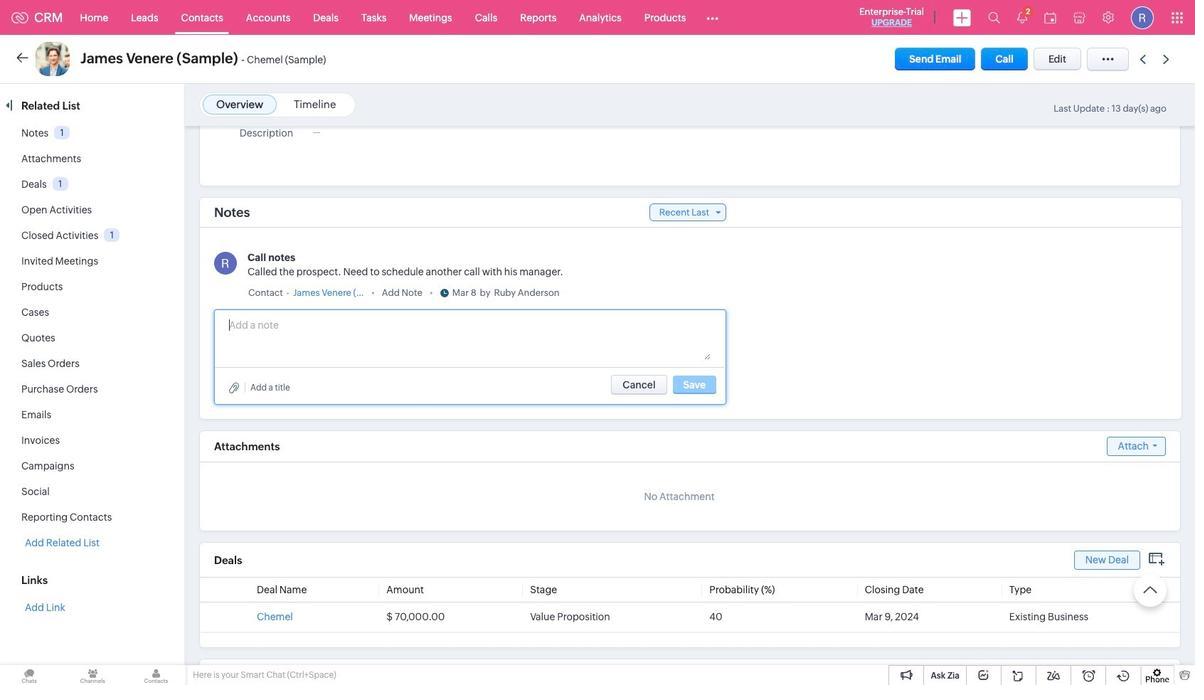 Task type: describe. For each thing, give the bounding box(es) containing it.
Other Modules field
[[698, 6, 728, 29]]

channels image
[[63, 665, 122, 685]]

profile element
[[1123, 0, 1163, 35]]

create menu image
[[953, 9, 971, 26]]

Add a note text field
[[229, 317, 711, 360]]



Task type: vqa. For each thing, say whether or not it's contained in the screenshot.
the Other Modules Field
yes



Task type: locate. For each thing, give the bounding box(es) containing it.
search element
[[980, 0, 1009, 35]]

contacts image
[[127, 665, 185, 685]]

previous record image
[[1140, 54, 1146, 64]]

next record image
[[1163, 54, 1173, 64]]

profile image
[[1131, 6, 1154, 29]]

signals element
[[1009, 0, 1036, 35]]

chats image
[[0, 665, 58, 685]]

None button
[[611, 375, 667, 395]]

search image
[[988, 11, 1000, 23]]

logo image
[[11, 12, 28, 23]]

calendar image
[[1045, 12, 1057, 23]]

create menu element
[[945, 0, 980, 35]]



